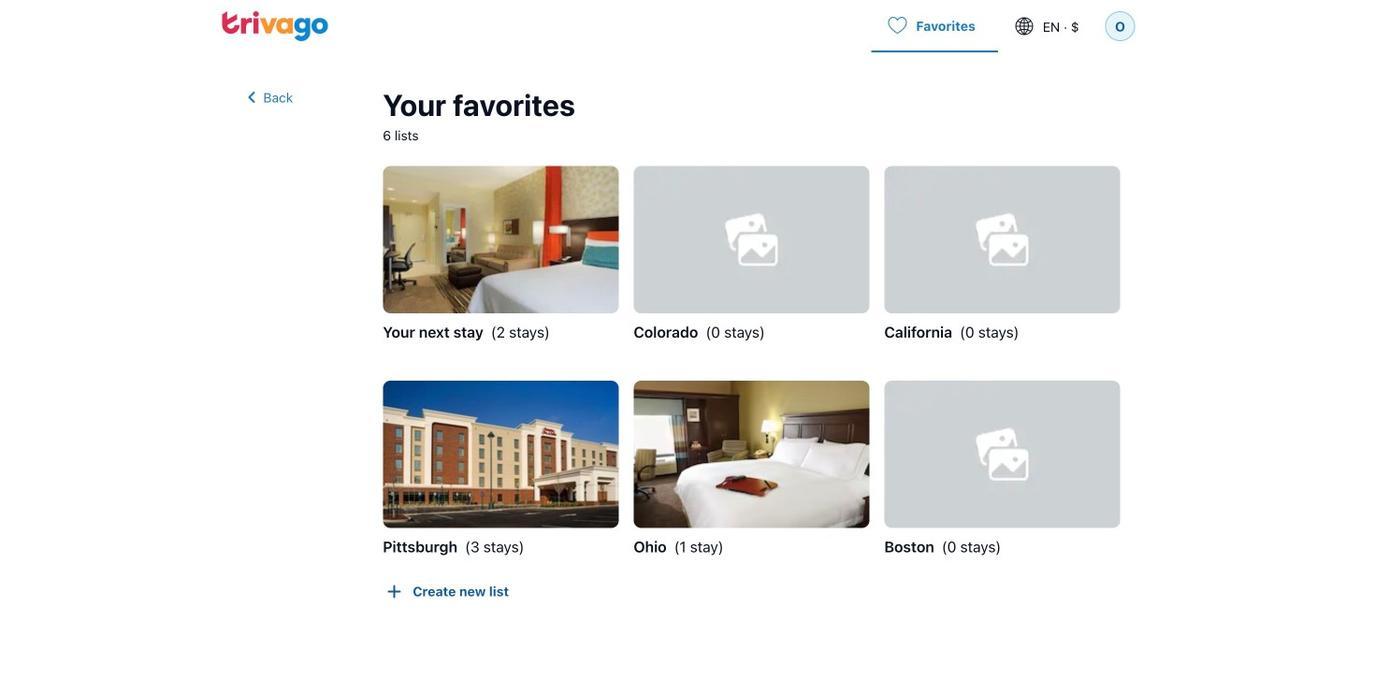 Task type: describe. For each thing, give the bounding box(es) containing it.
your next stay image
[[383, 166, 619, 313]]

ohio image
[[634, 381, 869, 528]]

trivago logo image
[[222, 11, 329, 41]]

boston image
[[884, 381, 1120, 528]]



Task type: vqa. For each thing, say whether or not it's contained in the screenshot.
Pittsburgh image
yes



Task type: locate. For each thing, give the bounding box(es) containing it.
pittsburgh image
[[383, 381, 619, 528]]

colorado image
[[634, 166, 869, 313]]

california image
[[884, 166, 1120, 313]]



